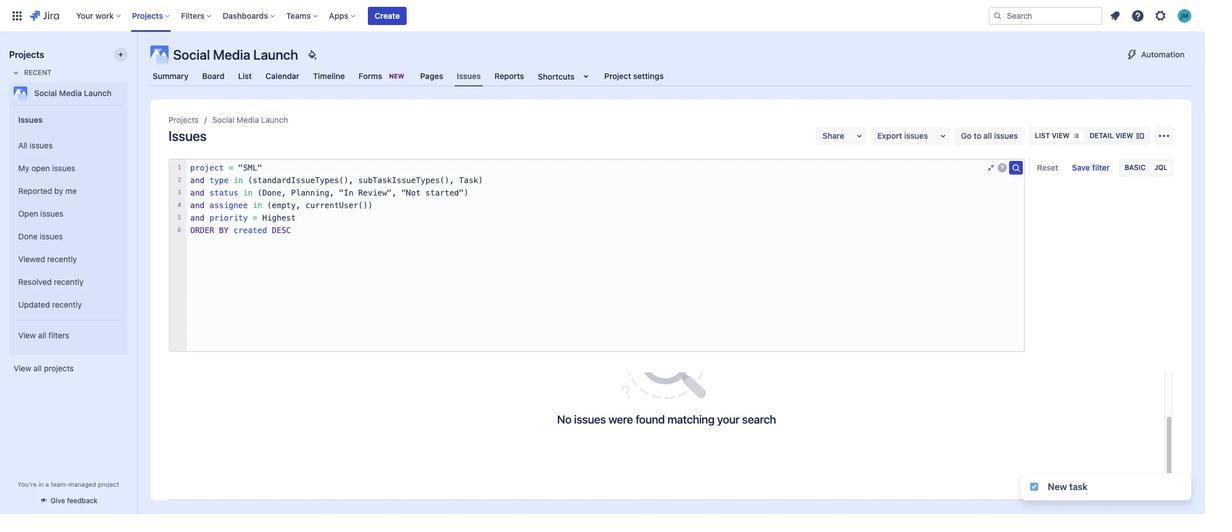 Task type: vqa. For each thing, say whether or not it's contained in the screenshot.
GROUP containing Issues
yes



Task type: locate. For each thing, give the bounding box(es) containing it.
1 vertical spatial project
[[98, 481, 119, 489]]

social down the recent on the left top of page
[[34, 88, 57, 98]]

banner
[[0, 0, 1205, 32]]

were
[[609, 414, 633, 427]]

view
[[1052, 132, 1070, 140], [1116, 132, 1133, 140]]

your work button
[[73, 7, 125, 25]]

0 vertical spatial project
[[190, 163, 224, 173]]

2 vertical spatial social media launch
[[212, 115, 288, 125]]

issues down all issues link
[[52, 163, 75, 173]]

reset
[[1037, 163, 1058, 173]]

export issues button
[[871, 127, 950, 145]]

1 vertical spatial social media launch
[[34, 88, 112, 98]]

launch down calendar link
[[261, 115, 288, 125]]

collapse recent projects image
[[9, 66, 23, 80]]

search image
[[993, 11, 1002, 20]]

all left projects
[[34, 364, 42, 374]]

projects down summary link
[[169, 115, 199, 125]]

desc
[[272, 226, 291, 235]]

0 vertical spatial =
[[229, 163, 233, 173]]

new left task
[[1048, 482, 1067, 493]]

view inside view all projects link
[[14, 364, 31, 374]]

project settings
[[604, 71, 664, 81]]

0 vertical spatial media
[[213, 47, 250, 63]]

1 vertical spatial recently
[[54, 277, 84, 287]]

2 horizontal spatial issues
[[457, 71, 481, 81]]

settings image
[[1154, 9, 1168, 22]]

open
[[32, 163, 50, 173]]

issues up viewed recently
[[40, 232, 63, 241]]

media up all issues link
[[59, 88, 82, 98]]

team-
[[51, 481, 69, 489]]

all inside go to all issues link
[[984, 131, 992, 141]]

in down the "sml" on the top of the page
[[233, 176, 243, 185]]

all for projects
[[34, 364, 42, 374]]

list up reset
[[1035, 132, 1050, 140]]

1 vertical spatial list
[[1035, 132, 1050, 140]]

export
[[878, 131, 902, 141]]

2 vertical spatial social
[[212, 115, 234, 125]]

social up summary
[[173, 47, 210, 63]]

issues up the all issues
[[18, 115, 43, 124]]

2 view from the left
[[1116, 132, 1133, 140]]

me
[[65, 186, 77, 196]]

2 group from the top
[[14, 131, 123, 320]]

social media launch down the recent on the left top of page
[[34, 88, 112, 98]]

started")
[[426, 189, 469, 198]]

1 vertical spatial issues
[[18, 115, 43, 124]]

list
[[238, 71, 252, 81], [1035, 132, 1050, 140]]

recently for viewed recently
[[47, 254, 77, 264]]

tab list
[[144, 66, 1198, 87]]

banner containing your work
[[0, 0, 1205, 32]]

1 vertical spatial media
[[59, 88, 82, 98]]

2 vertical spatial all
[[34, 364, 42, 374]]

view inside view all filters link
[[18, 331, 36, 340]]

dashboards
[[223, 11, 268, 20]]

open issues
[[18, 209, 63, 218]]

2 vertical spatial launch
[[261, 115, 288, 125]]

you're
[[18, 481, 37, 489]]

add to starred image
[[124, 87, 138, 100]]

1 group from the top
[[14, 105, 123, 354]]

social media launch link down list link
[[212, 113, 288, 127]]

all left the "filters"
[[38, 331, 46, 340]]

media up list link
[[213, 47, 250, 63]]

1 horizontal spatial social media launch link
[[212, 113, 288, 127]]

go to all issues link
[[954, 127, 1025, 145]]

project inside project = "sml" and type in (standardissuetypes(), subtaskissuetypes(), task) and status in (done, planning, "in review", "not started") and assignee in (empty, currentuser()) and priority = highest order by created desc
[[190, 163, 224, 173]]

save filter button
[[1065, 159, 1117, 177]]

no
[[557, 414, 572, 427]]

share button
[[816, 127, 866, 145]]

Search field
[[989, 7, 1103, 25]]

project right 'managed'
[[98, 481, 119, 489]]

issues
[[457, 71, 481, 81], [18, 115, 43, 124], [169, 128, 207, 144]]

view all filters
[[18, 331, 69, 340]]

1 vertical spatial view
[[14, 364, 31, 374]]

all right to
[[984, 131, 992, 141]]

1 horizontal spatial view
[[1116, 132, 1133, 140]]

view right "detail"
[[1116, 132, 1133, 140]]

0 vertical spatial issues
[[457, 71, 481, 81]]

group containing issues
[[14, 105, 123, 354]]

reported
[[18, 186, 52, 196]]

2 horizontal spatial projects
[[169, 115, 199, 125]]

view down updated
[[18, 331, 36, 340]]

2 horizontal spatial social
[[212, 115, 234, 125]]

group
[[14, 105, 123, 354], [14, 131, 123, 320]]

project settings link
[[602, 66, 666, 87]]

recently
[[47, 254, 77, 264], [54, 277, 84, 287], [52, 300, 82, 310]]

your profile and settings image
[[1178, 9, 1192, 22]]

view up reset
[[1052, 132, 1070, 140]]

0 vertical spatial new
[[389, 72, 404, 80]]

1 vertical spatial new
[[1048, 482, 1067, 493]]

automation image
[[1125, 48, 1139, 62]]

recently down resolved recently link
[[52, 300, 82, 310]]

0 vertical spatial recently
[[47, 254, 77, 264]]

1 view from the left
[[1052, 132, 1070, 140]]

create project image
[[116, 50, 125, 59]]

1 horizontal spatial list
[[1035, 132, 1050, 140]]

type
[[209, 176, 229, 185]]

import and bulk change issues image
[[1157, 129, 1171, 143]]

issues right export
[[904, 131, 928, 141]]

issues inside group
[[18, 115, 43, 124]]

board
[[202, 71, 225, 81]]

automation
[[1141, 50, 1185, 59]]

2 vertical spatial issues
[[169, 128, 207, 144]]

updated recently
[[18, 300, 82, 310]]

task icon image
[[1030, 483, 1039, 492]]

0 horizontal spatial =
[[229, 163, 233, 173]]

timeline
[[313, 71, 345, 81]]

projects for projects link
[[169, 115, 199, 125]]

1 vertical spatial social media launch link
[[212, 113, 288, 127]]

new for new
[[389, 72, 404, 80]]

filters button
[[178, 7, 216, 25]]

recently down viewed recently link
[[54, 277, 84, 287]]

by
[[54, 186, 63, 196]]

social media launch link down the recent on the left top of page
[[9, 82, 123, 105]]

board link
[[200, 66, 227, 87]]

project
[[604, 71, 631, 81]]

0 vertical spatial list
[[238, 71, 252, 81]]

0 vertical spatial launch
[[253, 47, 298, 63]]

media
[[213, 47, 250, 63], [59, 88, 82, 98], [237, 115, 259, 125]]

open issues link
[[14, 203, 123, 226]]

updated recently link
[[14, 294, 123, 317]]

0 horizontal spatial issues
[[18, 115, 43, 124]]

view for list view
[[1052, 132, 1070, 140]]

dashboards button
[[219, 7, 279, 25]]

0 vertical spatial view
[[18, 331, 36, 340]]

jira image
[[30, 9, 59, 22], [30, 9, 59, 22]]

social media launch up list link
[[173, 47, 298, 63]]

issues for no issues were found matching your search
[[574, 414, 606, 427]]

1 horizontal spatial project
[[190, 163, 224, 173]]

issues inside "link"
[[40, 232, 63, 241]]

1 horizontal spatial projects
[[132, 11, 163, 20]]

basic
[[1125, 163, 1146, 172]]

go to all issues
[[961, 131, 1018, 141]]

1 vertical spatial social
[[34, 88, 57, 98]]

done issues link
[[14, 226, 123, 248]]

my
[[18, 163, 29, 173]]

issues for open issues
[[40, 209, 63, 218]]

issues right no at the left of the page
[[574, 414, 606, 427]]

=
[[229, 163, 233, 173], [253, 214, 257, 223]]

1 horizontal spatial new
[[1048, 482, 1067, 493]]

list view
[[1035, 132, 1070, 140]]

1 vertical spatial projects
[[9, 50, 44, 60]]

projects right work
[[132, 11, 163, 20]]

view left projects
[[14, 364, 31, 374]]

group containing all issues
[[14, 131, 123, 320]]

"not
[[401, 189, 421, 198]]

new right forms
[[389, 72, 404, 80]]

issues down reported by me
[[40, 209, 63, 218]]

new inside button
[[1048, 482, 1067, 493]]

0 horizontal spatial view
[[1052, 132, 1070, 140]]

teams button
[[283, 7, 322, 25]]

in up "assignee"
[[243, 189, 253, 198]]

save filter
[[1072, 163, 1110, 173]]

0 horizontal spatial new
[[389, 72, 404, 80]]

0 horizontal spatial list
[[238, 71, 252, 81]]

1 vertical spatial all
[[38, 331, 46, 340]]

1 horizontal spatial issues
[[169, 128, 207, 144]]

matching
[[667, 414, 715, 427]]

give feedback button
[[32, 492, 104, 511]]

viewed recently
[[18, 254, 77, 264]]

open
[[18, 209, 38, 218]]

sidebar navigation image
[[124, 46, 149, 68]]

all for filters
[[38, 331, 46, 340]]

issues for all issues
[[30, 140, 53, 150]]

list for list
[[238, 71, 252, 81]]

0 vertical spatial all
[[984, 131, 992, 141]]

launch up calendar
[[253, 47, 298, 63]]

status
[[209, 189, 238, 198]]

save
[[1072, 163, 1090, 173]]

list right board
[[238, 71, 252, 81]]

in
[[233, 176, 243, 185], [243, 189, 253, 198], [253, 201, 262, 210], [38, 481, 44, 489]]

share
[[823, 131, 844, 141]]

all inside view all filters link
[[38, 331, 46, 340]]

new for new task
[[1048, 482, 1067, 493]]

issues
[[904, 131, 928, 141], [994, 131, 1018, 141], [30, 140, 53, 150], [52, 163, 75, 173], [40, 209, 63, 218], [40, 232, 63, 241], [574, 414, 606, 427]]

launch left add to starred image
[[84, 88, 112, 98]]

help image
[[1131, 9, 1145, 22]]

viewed
[[18, 254, 45, 264]]

projects up the recent on the left top of page
[[9, 50, 44, 60]]

1 horizontal spatial social
[[173, 47, 210, 63]]

pages
[[420, 71, 443, 81]]

teams
[[286, 11, 311, 20]]

media down list link
[[237, 115, 259, 125]]

= up 'created'
[[253, 214, 257, 223]]

new task button
[[1021, 474, 1192, 501]]

1 vertical spatial =
[[253, 214, 257, 223]]

priority
[[209, 214, 248, 223]]

social media launch down list link
[[212, 115, 288, 125]]

and
[[190, 176, 205, 185], [190, 189, 205, 198], [190, 201, 205, 210], [190, 214, 205, 223]]

0 vertical spatial projects
[[132, 11, 163, 20]]

view for detail view
[[1116, 132, 1133, 140]]

you're in a team-managed project
[[18, 481, 119, 489]]

issues down projects link
[[169, 128, 207, 144]]

recently down done issues "link"
[[47, 254, 77, 264]]

list inside tab list
[[238, 71, 252, 81]]

issues inside button
[[904, 131, 928, 141]]

new
[[389, 72, 404, 80], [1048, 482, 1067, 493]]

social right projects link
[[212, 115, 234, 125]]

2 vertical spatial recently
[[52, 300, 82, 310]]

social
[[173, 47, 210, 63], [34, 88, 57, 98], [212, 115, 234, 125]]

by
[[219, 226, 229, 235]]

project up type
[[190, 163, 224, 173]]

work
[[95, 11, 114, 20]]

0 vertical spatial social
[[173, 47, 210, 63]]

= up type
[[229, 163, 233, 173]]

set background color image
[[305, 48, 319, 62]]

view for view all projects
[[14, 364, 31, 374]]

0 horizontal spatial social media launch link
[[9, 82, 123, 105]]

to
[[974, 131, 982, 141]]

issues right pages
[[457, 71, 481, 81]]

currentuser())
[[305, 201, 373, 210]]

4 and from the top
[[190, 214, 205, 223]]

issues right all
[[30, 140, 53, 150]]

notifications image
[[1108, 9, 1122, 22]]

projects inside popup button
[[132, 11, 163, 20]]

give feedback
[[51, 497, 98, 506]]

done
[[18, 232, 38, 241]]

2 vertical spatial projects
[[169, 115, 199, 125]]

all inside view all projects link
[[34, 364, 42, 374]]

JQL query field
[[187, 160, 986, 239]]

view all projects
[[14, 364, 74, 374]]



Task type: describe. For each thing, give the bounding box(es) containing it.
(empty,
[[267, 201, 301, 210]]

jql
[[1154, 163, 1168, 172]]

summary link
[[150, 66, 191, 87]]

0 horizontal spatial projects
[[9, 50, 44, 60]]

automation button
[[1119, 46, 1192, 64]]

open share dialog image
[[852, 129, 866, 143]]

issues for topmost social media launch "link"
[[18, 115, 43, 124]]

syntax help image
[[998, 163, 1007, 173]]

in left a
[[38, 481, 44, 489]]

order
[[190, 226, 214, 235]]

issues for export issues
[[904, 131, 928, 141]]

projects for projects popup button
[[132, 11, 163, 20]]

0 vertical spatial social media launch link
[[9, 82, 123, 105]]

reported by me link
[[14, 180, 123, 203]]

open export issues dropdown image
[[936, 129, 950, 143]]

list link
[[236, 66, 254, 87]]

give
[[51, 497, 65, 506]]

tab list containing issues
[[144, 66, 1198, 87]]

recently for resolved recently
[[54, 277, 84, 287]]

issues inside tab list
[[457, 71, 481, 81]]

calendar link
[[263, 66, 302, 87]]

filters
[[48, 331, 69, 340]]

your
[[76, 11, 93, 20]]

a
[[45, 481, 49, 489]]

0 horizontal spatial social
[[34, 88, 57, 98]]

updated
[[18, 300, 50, 310]]

recent
[[24, 68, 52, 77]]

create button
[[368, 7, 407, 25]]

export issues
[[878, 131, 928, 141]]

forms
[[359, 71, 382, 81]]

detail
[[1090, 132, 1114, 140]]

your
[[717, 414, 740, 427]]

shortcuts button
[[536, 66, 595, 87]]

filters
[[181, 11, 205, 20]]

0 horizontal spatial project
[[98, 481, 119, 489]]

0 vertical spatial social media launch
[[173, 47, 298, 63]]

calendar
[[266, 71, 299, 81]]

go
[[961, 131, 972, 141]]

project = "sml" and type in (standardissuetypes(), subtaskissuetypes(), task) and status in (done, planning, "in review", "not started") and assignee in (empty, currentuser()) and priority = highest order by created desc
[[190, 163, 483, 235]]

issues for projects link
[[169, 128, 207, 144]]

1 horizontal spatial =
[[253, 214, 257, 223]]

2 and from the top
[[190, 189, 205, 198]]

resolved
[[18, 277, 52, 287]]

(done,
[[257, 189, 286, 198]]

task)
[[459, 176, 483, 185]]

appswitcher icon image
[[10, 9, 24, 22]]

reported by me
[[18, 186, 77, 196]]

projects link
[[169, 113, 199, 127]]

projects
[[44, 364, 74, 374]]

all issues link
[[14, 134, 123, 157]]

view for view all filters
[[18, 331, 36, 340]]

3 and from the top
[[190, 201, 205, 210]]

search
[[742, 414, 776, 427]]

recently for updated recently
[[52, 300, 82, 310]]

shortcuts
[[538, 71, 575, 81]]

issues right to
[[994, 131, 1018, 141]]

my open issues link
[[14, 157, 123, 180]]

1 and from the top
[[190, 176, 205, 185]]

settings
[[633, 71, 664, 81]]

planning,
[[291, 189, 334, 198]]

apps
[[329, 11, 349, 20]]

new task
[[1048, 482, 1088, 493]]

highest
[[262, 214, 296, 223]]

managed
[[69, 481, 96, 489]]

list for list view
[[1035, 132, 1050, 140]]

done issues
[[18, 232, 63, 241]]

review",
[[358, 189, 397, 198]]

filter
[[1092, 163, 1110, 173]]

resolved recently link
[[14, 271, 123, 294]]

in down the (done,
[[253, 201, 262, 210]]

my open issues
[[18, 163, 75, 173]]

no issues were found matching your search
[[557, 414, 776, 427]]

view all filters link
[[14, 325, 123, 347]]

search image
[[1009, 161, 1023, 175]]

(standardissuetypes(),
[[248, 176, 354, 185]]

primary element
[[7, 0, 989, 32]]

1 vertical spatial launch
[[84, 88, 112, 98]]

issues for done issues
[[40, 232, 63, 241]]

editor image
[[986, 163, 996, 173]]

2 vertical spatial media
[[237, 115, 259, 125]]

all issues
[[18, 140, 53, 150]]

found
[[636, 414, 665, 427]]

"in
[[339, 189, 354, 198]]

viewed recently link
[[14, 248, 123, 271]]

pages link
[[418, 66, 446, 87]]

reports link
[[492, 66, 526, 87]]

detail view
[[1090, 132, 1133, 140]]

subtaskissuetypes(),
[[358, 176, 454, 185]]

timeline link
[[311, 66, 347, 87]]

reset button
[[1030, 159, 1065, 177]]



